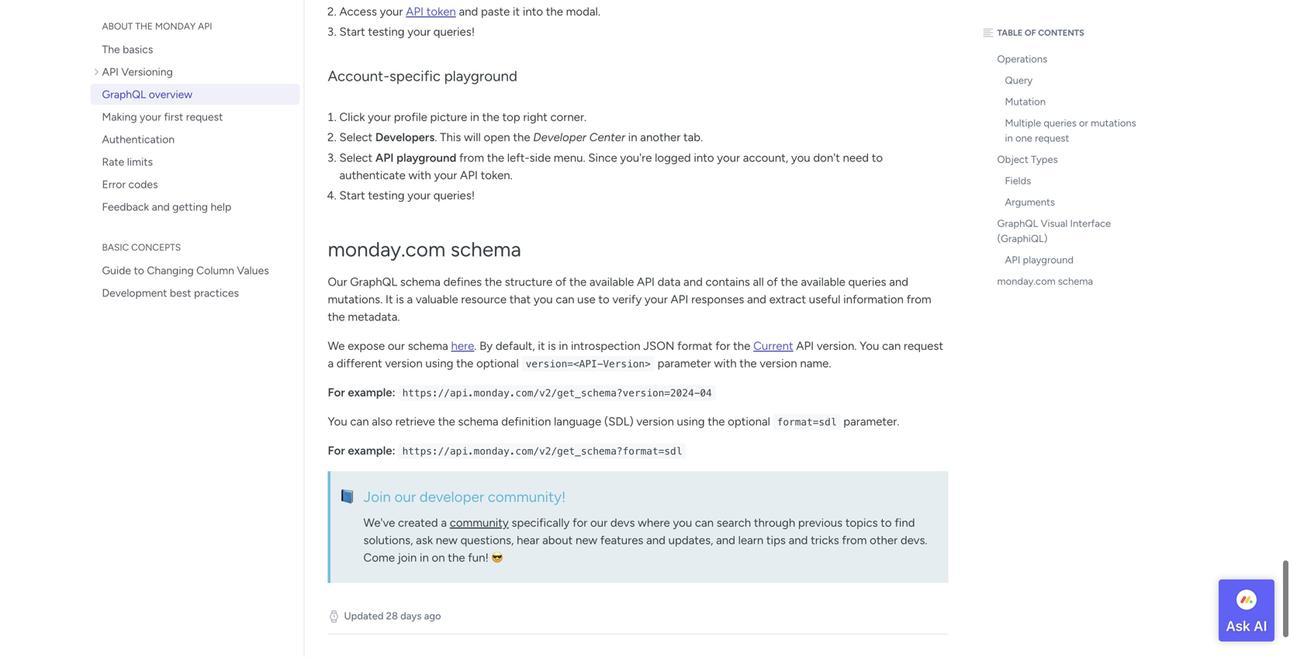 Task type: locate. For each thing, give the bounding box(es) containing it.
1 horizontal spatial graphql
[[350, 275, 397, 289]]

from the left-side menu. since you're logged into your account, you don't need to authenticate with your api token.
[[339, 151, 883, 182]]

1 vertical spatial you
[[328, 415, 347, 429]]

json
[[643, 339, 675, 353]]

28
[[386, 610, 398, 622]]

the right retrieve
[[438, 415, 455, 429]]

paste
[[481, 5, 510, 19]]

you
[[791, 151, 811, 165], [534, 293, 553, 307], [673, 516, 692, 530]]

you can also retrieve the schema definition language (sdl) version using the optional format=sdl parameter.
[[328, 415, 900, 429]]

2 vertical spatial graphql
[[350, 275, 397, 289]]

you up updates, on the bottom right of page
[[673, 516, 692, 530]]

version>
[[603, 358, 651, 370]]

playground inside 'link'
[[1023, 254, 1074, 266]]

0 vertical spatial testing
[[368, 25, 405, 39]]

the inside access your api token and paste it into the modal. start testing your queries!
[[546, 5, 563, 19]]

optional
[[476, 357, 519, 371], [728, 415, 770, 429]]

current
[[753, 339, 793, 353]]

1 horizontal spatial from
[[842, 533, 867, 547]]

you inside our graphql schema defines the structure of the available api data and contains all of the available queries and mutations. it is a valuable resource that you can use to verify your api responses and extract useful information from the metadata.
[[534, 293, 553, 307]]

access your api token and paste it into the modal. start testing your queries!
[[339, 5, 600, 39]]

using
[[426, 357, 453, 371], [677, 415, 705, 429]]

1 vertical spatial it
[[538, 339, 545, 353]]

0 vertical spatial monday.com schema
[[328, 237, 521, 261]]

structure
[[505, 275, 553, 289]]

1 queries! from the top
[[434, 25, 475, 39]]

available up useful
[[801, 275, 846, 289]]

current link
[[753, 339, 793, 353]]

for
[[328, 386, 345, 400], [328, 444, 345, 458]]

for up "about"
[[573, 516, 588, 530]]

introspection
[[571, 339, 641, 353]]

valuable
[[416, 293, 458, 307]]

object types link
[[980, 149, 1150, 170]]

you inside api version. you can request a different version using the optional
[[860, 339, 879, 353]]

1 horizontal spatial .
[[474, 339, 477, 353]]

can down the information
[[882, 339, 901, 353]]

1 select from the top
[[339, 130, 373, 144]]

0 horizontal spatial version
[[385, 357, 423, 371]]

data
[[658, 275, 681, 289]]

in left one at the right top of page
[[1005, 132, 1013, 144]]

token
[[427, 5, 456, 19]]

playground up monday.com schema link
[[1023, 254, 1074, 266]]

account,
[[743, 151, 788, 165]]

0 horizontal spatial you
[[328, 415, 347, 429]]

optional down 'by'
[[476, 357, 519, 371]]

from right the information
[[907, 293, 932, 307]]

0 horizontal spatial is
[[396, 293, 404, 307]]

0 horizontal spatial for
[[573, 516, 588, 530]]

0 vertical spatial for
[[328, 386, 345, 400]]

solutions,
[[364, 533, 413, 547]]

0 horizontal spatial a
[[328, 357, 334, 371]]

1 horizontal spatial version
[[637, 415, 674, 429]]

0 vertical spatial queries!
[[434, 25, 475, 39]]

1 horizontal spatial you
[[860, 339, 879, 353]]

and up the information
[[889, 275, 909, 289]]

development
[[102, 286, 167, 299]]

1 vertical spatial monday.com
[[997, 275, 1056, 287]]

select api playground
[[339, 151, 456, 165]]

. left this
[[435, 130, 437, 144]]

0 vertical spatial .
[[435, 130, 437, 144]]

is right it
[[396, 293, 404, 307]]

select
[[339, 130, 373, 144], [339, 151, 373, 165]]

0 horizontal spatial it
[[513, 5, 520, 19]]

from inside our graphql schema defines the structure of the available api data and contains all of the available queries and mutations. it is a valuable resource that you can use to verify your api responses and extract useful information from the metadata.
[[907, 293, 932, 307]]

0 horizontal spatial using
[[426, 357, 453, 371]]

concepts
[[131, 242, 181, 253]]

also
[[372, 415, 393, 429]]

request up authentication 'link'
[[186, 110, 223, 123]]

profile
[[394, 110, 427, 124]]

start down 'access'
[[339, 25, 365, 39]]

queries down mutation link
[[1044, 117, 1077, 129]]

1 horizontal spatial using
[[677, 415, 705, 429]]

fields link
[[987, 170, 1150, 192]]

1 vertical spatial graphql
[[997, 217, 1038, 230]]

monday.com schema up defines on the top of the page
[[328, 237, 521, 261]]

our
[[388, 339, 405, 353], [395, 488, 416, 505], [590, 516, 608, 530]]

0 horizontal spatial new
[[436, 533, 458, 547]]

0 vertical spatial optional
[[476, 357, 519, 371]]

a inside api version. you can request a different version using the optional
[[328, 357, 334, 371]]

0 horizontal spatial .
[[435, 130, 437, 144]]

1 horizontal spatial with
[[714, 357, 737, 371]]

your right 'access'
[[380, 5, 403, 19]]

1 example: from the top
[[348, 386, 396, 400]]

from down the topics
[[842, 533, 867, 547]]

the up extract
[[781, 275, 798, 289]]

2 horizontal spatial request
[[1035, 132, 1069, 144]]

our right expose
[[388, 339, 405, 353]]

0 vertical spatial from
[[459, 151, 484, 165]]

about
[[542, 533, 573, 547]]

from down will
[[459, 151, 484, 165]]

2 horizontal spatial graphql
[[997, 217, 1038, 230]]

ai
[[1254, 618, 1267, 634]]

the left modal.
[[546, 5, 563, 19]]

optional left format=sdl
[[728, 415, 770, 429]]

of
[[556, 275, 567, 289], [767, 275, 778, 289]]

a inside our graphql schema defines the structure of the available api data and contains all of the available queries and mutations. it is a valuable resource that you can use to verify your api responses and extract useful information from the metadata.
[[407, 293, 413, 307]]

0 vertical spatial you
[[791, 151, 811, 165]]

to
[[872, 151, 883, 165], [134, 264, 144, 277], [599, 293, 610, 307], [881, 516, 892, 530]]

api left token.
[[460, 168, 478, 182]]

can left also at the left
[[350, 415, 369, 429]]

you
[[860, 339, 879, 353], [328, 415, 347, 429]]

it right default,
[[538, 339, 545, 353]]

1 vertical spatial for
[[573, 516, 588, 530]]

1 testing from the top
[[368, 25, 405, 39]]

you down structure
[[534, 293, 553, 307]]

queries!
[[434, 25, 475, 39], [434, 189, 475, 203]]

. left 'by'
[[474, 339, 477, 353]]

the up basics
[[135, 21, 153, 32]]

defines
[[443, 275, 482, 289]]

(sdl)
[[604, 415, 634, 429]]

monday.com down api playground
[[997, 275, 1056, 287]]

1 vertical spatial queries
[[848, 275, 886, 289]]

monday.com schema down api playground
[[997, 275, 1093, 287]]

the left the current 'link'
[[733, 339, 751, 353]]

version down the current 'link'
[[760, 357, 797, 371]]

0 vertical spatial select
[[339, 130, 373, 144]]

your down data
[[645, 293, 668, 307]]

your down graphql overview
[[140, 110, 161, 123]]

2 for from the top
[[328, 444, 345, 458]]

1 vertical spatial example:
[[348, 444, 396, 458]]

queries up the information
[[848, 275, 886, 289]]

developer
[[533, 130, 586, 144]]

1 vertical spatial playground
[[397, 151, 456, 165]]

a right it
[[407, 293, 413, 307]]

1 vertical spatial into
[[694, 151, 714, 165]]

0 horizontal spatial you
[[534, 293, 553, 307]]

1 vertical spatial testing
[[368, 189, 405, 203]]

version right different
[[385, 357, 423, 371]]

limits
[[127, 155, 153, 168]]

your left account,
[[717, 151, 740, 165]]

schema down api playground 'link'
[[1058, 275, 1093, 287]]

2 vertical spatial playground
[[1023, 254, 1074, 266]]

queries! down token
[[434, 25, 475, 39]]

testing down the "authenticate"
[[368, 189, 405, 203]]

1 vertical spatial request
[[1035, 132, 1069, 144]]

column
[[196, 264, 234, 277]]

values
[[237, 264, 269, 277]]

1 vertical spatial from
[[907, 293, 932, 307]]

0 horizontal spatial into
[[523, 5, 543, 19]]

0 vertical spatial queries
[[1044, 117, 1077, 129]]

0 vertical spatial a
[[407, 293, 413, 307]]

to right need
[[872, 151, 883, 165]]

1 horizontal spatial is
[[548, 339, 556, 353]]

to inside the specifically for our devs where you can search through previous topics to find solutions, ask new questions, hear about new features and updates, and learn tips and tricks from other devs. come join in on the fun! 😎
[[881, 516, 892, 530]]

that
[[510, 293, 531, 307]]

ask
[[1226, 618, 1251, 634]]

the inside the from the left-side menu. since you're logged into your account, you don't need to authenticate with your api token.
[[487, 151, 504, 165]]

specifically
[[512, 516, 570, 530]]

for right format
[[716, 339, 730, 353]]

your inside click your profile picture in the top right corner. select developers . this will open the developer center in another tab.
[[368, 110, 391, 124]]

extract
[[769, 293, 806, 307]]

in up you're at the top of page
[[628, 130, 637, 144]]

community link
[[450, 516, 509, 530]]

https://api.monday.com/v2/get_schema?version=2024-
[[402, 387, 700, 399]]

04
[[700, 387, 712, 399]]

1 vertical spatial monday.com schema
[[997, 275, 1093, 287]]

0 vertical spatial with
[[409, 168, 431, 182]]

monday.com
[[328, 237, 446, 261], [997, 275, 1056, 287]]

the
[[546, 5, 563, 19], [135, 21, 153, 32], [482, 110, 499, 124], [513, 130, 530, 144], [487, 151, 504, 165], [485, 275, 502, 289], [569, 275, 587, 289], [781, 275, 798, 289], [328, 310, 345, 324], [733, 339, 751, 353], [456, 357, 474, 371], [740, 357, 757, 371], [438, 415, 455, 429], [708, 415, 725, 429], [448, 551, 465, 565]]

for down different
[[328, 386, 345, 400]]

0 horizontal spatial from
[[459, 151, 484, 165]]

1 vertical spatial using
[[677, 415, 705, 429]]

1 horizontal spatial you
[[673, 516, 692, 530]]

devs.
[[901, 533, 928, 547]]

is
[[396, 293, 404, 307], [548, 339, 556, 353]]

request down the information
[[904, 339, 944, 353]]

updated 28 days ago
[[344, 610, 441, 622]]

2 vertical spatial from
[[842, 533, 867, 547]]

schema
[[451, 237, 521, 261], [1058, 275, 1093, 287], [400, 275, 441, 289], [408, 339, 448, 353], [458, 415, 499, 429]]

0 vertical spatial graphql
[[102, 88, 146, 101]]

select up the "authenticate"
[[339, 151, 373, 165]]

0 horizontal spatial queries
[[848, 275, 886, 289]]

about
[[102, 21, 133, 32]]

1 vertical spatial you
[[534, 293, 553, 307]]

best
[[170, 286, 191, 299]]

. inside click your profile picture in the top right corner. select developers . this will open the developer center in another tab.
[[435, 130, 437, 144]]

it right paste
[[513, 5, 520, 19]]

version inside api version. you can request a different version using the optional
[[385, 357, 423, 371]]

it inside access your api token and paste it into the modal. start testing your queries!
[[513, 5, 520, 19]]

graphql visual interface (graphiql) link
[[980, 213, 1150, 249]]

api
[[406, 5, 424, 19], [198, 21, 212, 32], [102, 65, 119, 78], [375, 151, 394, 165], [460, 168, 478, 182], [1005, 254, 1021, 266], [637, 275, 655, 289], [671, 293, 689, 307], [796, 339, 814, 353]]

1 available from the left
[[590, 275, 634, 289]]

2 vertical spatial you
[[673, 516, 692, 530]]

we
[[328, 339, 345, 353]]

2 horizontal spatial from
[[907, 293, 932, 307]]

our right join
[[395, 488, 416, 505]]

0 vertical spatial it
[[513, 5, 520, 19]]

error codes link
[[90, 174, 300, 195]]

for up 📘
[[328, 444, 345, 458]]

available
[[590, 275, 634, 289], [801, 275, 846, 289]]

graphql up '(graphiql)'
[[997, 217, 1038, 230]]

watch image
[[328, 610, 340, 623]]

1 vertical spatial with
[[714, 357, 737, 371]]

queries! down this
[[434, 189, 475, 203]]

api left token
[[406, 5, 424, 19]]

1 horizontal spatial queries
[[1044, 117, 1077, 129]]

using inside api version. you can request a different version using the optional
[[426, 357, 453, 371]]

0 vertical spatial request
[[186, 110, 223, 123]]

can up updates, on the bottom right of page
[[695, 516, 714, 530]]

graphql overview
[[102, 88, 193, 101]]

of right all
[[767, 275, 778, 289]]

.
[[435, 130, 437, 144], [474, 339, 477, 353]]

2 vertical spatial a
[[441, 516, 447, 530]]

optional inside api version. you can request a different version using the optional
[[476, 357, 519, 371]]

0 vertical spatial is
[[396, 293, 404, 307]]

into inside the from the left-side menu. since you're logged into your account, you don't need to authenticate with your api token.
[[694, 151, 714, 165]]

0 horizontal spatial with
[[409, 168, 431, 182]]

1 horizontal spatial of
[[767, 275, 778, 289]]

api up the "authenticate"
[[375, 151, 394, 165]]

https://api.monday.com/v2/get_schema?format=sdl
[[402, 445, 682, 457]]

you left also at the left
[[328, 415, 347, 429]]

1 start from the top
[[339, 25, 365, 39]]

another
[[640, 130, 681, 144]]

with up start testing your queries!
[[409, 168, 431, 182]]

graphql inside graphql visual interface (graphiql)
[[997, 217, 1038, 230]]

find
[[895, 516, 915, 530]]

1 horizontal spatial request
[[904, 339, 944, 353]]

monday.com up it
[[328, 237, 446, 261]]

request inside multiple queries or mutations in one request
[[1035, 132, 1069, 144]]

example: up also at the left
[[348, 386, 396, 400]]

api version. you can request a different version using the optional
[[328, 339, 944, 371]]

1 vertical spatial a
[[328, 357, 334, 371]]

1 vertical spatial select
[[339, 151, 373, 165]]

query
[[1005, 74, 1033, 87]]

request up types
[[1035, 132, 1069, 144]]

0 vertical spatial for
[[716, 339, 730, 353]]

authentication link
[[90, 129, 300, 150]]

fun!
[[468, 551, 489, 565]]

of right structure
[[556, 275, 567, 289]]

api left data
[[637, 275, 655, 289]]

1 horizontal spatial monday.com schema
[[997, 275, 1093, 287]]

into right paste
[[523, 5, 543, 19]]

in
[[470, 110, 479, 124], [628, 130, 637, 144], [1005, 132, 1013, 144], [559, 339, 568, 353], [420, 551, 429, 565]]

is up version=<api-
[[548, 339, 556, 353]]

for example: https://api.monday.com/v2/get_schema?version=2024-04
[[328, 386, 712, 400]]

to inside our graphql schema defines the structure of the available api data and contains all of the available queries and mutations. it is a valuable resource that you can use to verify your api responses and extract useful information from the metadata.
[[599, 293, 610, 307]]

and left paste
[[459, 5, 478, 19]]

interface
[[1070, 217, 1111, 230]]

1 vertical spatial for
[[328, 444, 345, 458]]

0 vertical spatial monday.com
[[328, 237, 446, 261]]

fields
[[1005, 175, 1031, 187]]

2 of from the left
[[767, 275, 778, 289]]

0 horizontal spatial graphql
[[102, 88, 146, 101]]

the up left-
[[513, 130, 530, 144]]

1 horizontal spatial optional
[[728, 415, 770, 429]]

playground up top
[[444, 67, 518, 84]]

0 vertical spatial example:
[[348, 386, 396, 400]]

0 vertical spatial start
[[339, 25, 365, 39]]

2 vertical spatial our
[[590, 516, 608, 530]]

and down search
[[716, 533, 736, 547]]

example: for for example: https://api.monday.com/v2/get_schema?version=2024-04
[[348, 386, 396, 400]]

account-specific playground
[[328, 67, 518, 84]]

0 vertical spatial using
[[426, 357, 453, 371]]

you right version.
[[860, 339, 879, 353]]

testing down 'access'
[[368, 25, 405, 39]]

mutation
[[1005, 95, 1046, 108]]

you inside the specifically for our devs where you can search through previous topics to find solutions, ask new questions, hear about new features and updates, and learn tips and tricks from other devs. come join in on the fun! 😎
[[673, 516, 692, 530]]

1 vertical spatial queries!
[[434, 189, 475, 203]]

schema inside our graphql schema defines the structure of the available api data and contains all of the available queries and mutations. it is a valuable resource that you can use to verify your api responses and extract useful information from the metadata.
[[400, 275, 441, 289]]

1 horizontal spatial available
[[801, 275, 846, 289]]

into down 'tab.'
[[694, 151, 714, 165]]

here
[[451, 339, 474, 353]]

start down the "authenticate"
[[339, 189, 365, 203]]

with right parameter
[[714, 357, 737, 371]]

0 horizontal spatial available
[[590, 275, 634, 289]]

our
[[328, 275, 347, 289]]

1 horizontal spatial new
[[576, 533, 597, 547]]

rate limits link
[[90, 151, 300, 172]]

1 horizontal spatial it
[[538, 339, 545, 353]]

graphql up it
[[350, 275, 397, 289]]

0 vertical spatial our
[[388, 339, 405, 353]]

1 horizontal spatial into
[[694, 151, 714, 165]]

your inside our graphql schema defines the structure of the available api data and contains all of the available queries and mutations. it is a valuable resource that you can use to verify your api responses and extract useful information from the metadata.
[[645, 293, 668, 307]]

schema up valuable
[[400, 275, 441, 289]]

playground down developers
[[397, 151, 456, 165]]

questions,
[[461, 533, 514, 547]]

and down codes
[[152, 200, 170, 213]]

corner.
[[550, 110, 587, 124]]

api down the on the top left of the page
[[102, 65, 119, 78]]

side
[[530, 151, 551, 165]]

in up version=<api-
[[559, 339, 568, 353]]

2 horizontal spatial you
[[791, 151, 811, 165]]

in left on
[[420, 551, 429, 565]]

can inside the specifically for our devs where you can search through previous topics to find solutions, ask new questions, hear about new features and updates, and learn tips and tricks from other devs. come join in on the fun! 😎
[[695, 516, 714, 530]]

schema up for example: https://api.monday.com/v2/get_schema?format=sdl
[[458, 415, 499, 429]]

you inside the from the left-side menu. since you're logged into your account, you don't need to authenticate with your api token.
[[791, 151, 811, 165]]

2 horizontal spatial a
[[441, 516, 447, 530]]

1 for from the top
[[328, 386, 345, 400]]

api inside 'link'
[[1005, 254, 1021, 266]]

2 vertical spatial request
[[904, 339, 944, 353]]

0 horizontal spatial request
[[186, 110, 223, 123]]

1 horizontal spatial a
[[407, 293, 413, 307]]

0 vertical spatial into
[[523, 5, 543, 19]]

1 vertical spatial start
[[339, 189, 365, 203]]

we've created a community
[[364, 516, 509, 530]]

in inside the specifically for our devs where you can search through previous topics to find solutions, ask new questions, hear about new features and updates, and learn tips and tricks from other devs. come join in on the fun! 😎
[[420, 551, 429, 565]]

2 select from the top
[[339, 151, 373, 165]]

2 example: from the top
[[348, 444, 396, 458]]

for for for example: https://api.monday.com/v2/get_schema?version=2024-04
[[328, 386, 345, 400]]

new up on
[[436, 533, 458, 547]]

click your profile picture in the top right corner. select developers . this will open the developer center in another tab.
[[339, 110, 703, 144]]

the down here link
[[456, 357, 474, 371]]

our inside the specifically for our devs where you can search through previous topics to find solutions, ask new questions, hear about new features and updates, and learn tips and tricks from other devs. come join in on the fun! 😎
[[590, 516, 608, 530]]

version.
[[817, 339, 857, 353]]



Task type: vqa. For each thing, say whether or not it's contained in the screenshot.
the topmost request
yes



Task type: describe. For each thing, give the bounding box(es) containing it.
visual
[[1041, 217, 1068, 230]]

topics
[[846, 516, 878, 530]]

language
[[554, 415, 601, 429]]

and right tips
[[789, 533, 808, 547]]

graphql visual interface (graphiql)
[[997, 217, 1111, 245]]

responses
[[691, 293, 744, 307]]

2 queries! from the top
[[434, 189, 475, 203]]

format=sdl
[[777, 416, 837, 428]]

version=<api-
[[526, 358, 603, 370]]

picture
[[430, 110, 467, 124]]

playground for select api playground
[[397, 151, 456, 165]]

and inside access your api token and paste it into the modal. start testing your queries!
[[459, 5, 478, 19]]

the down current
[[740, 357, 757, 371]]

into inside access your api token and paste it into the modal. start testing your queries!
[[523, 5, 543, 19]]

api up the basics link
[[198, 21, 212, 32]]

here link
[[451, 339, 474, 353]]

api inside access your api token and paste it into the modal. start testing your queries!
[[406, 5, 424, 19]]

ask ai button
[[1219, 580, 1275, 642]]

resource
[[461, 293, 507, 307]]

feedback and getting help link
[[90, 196, 300, 217]]

show subpages for api versioning image
[[94, 66, 102, 77]]

example: for for example: https://api.monday.com/v2/get_schema?format=sdl
[[348, 444, 396, 458]]

is inside our graphql schema defines the structure of the available api data and contains all of the available queries and mutations. it is a valuable resource that you can use to verify your api responses and extract useful information from the metadata.
[[396, 293, 404, 307]]

from inside the specifically for our devs where you can search through previous topics to find solutions, ask new questions, hear about new features and updates, and learn tips and tricks from other devs. come join in on the fun! 😎
[[842, 533, 867, 547]]

error
[[102, 178, 126, 191]]

mutation link
[[987, 91, 1150, 113]]

the down mutations.
[[328, 310, 345, 324]]

practices
[[194, 286, 239, 299]]

our graphql schema defines the structure of the available api data and contains all of the available queries and mutations. it is a valuable resource that you can use to verify your api responses and extract useful information from the metadata.
[[328, 275, 932, 324]]

the up use on the top of page
[[569, 275, 587, 289]]

our for we expose our schema here . by default, it is in introspection json format for the current
[[388, 339, 405, 353]]

basics
[[123, 43, 153, 56]]

tricks
[[811, 533, 839, 547]]

1 vertical spatial .
[[474, 339, 477, 353]]

developers
[[375, 130, 435, 144]]

project logo image
[[1234, 587, 1259, 612]]

queries! inside access your api token and paste it into the modal. start testing your queries!
[[434, 25, 475, 39]]

codes
[[128, 178, 158, 191]]

graphql for graphql overview
[[102, 88, 146, 101]]

and down all
[[747, 293, 767, 307]]

api down data
[[671, 293, 689, 307]]

multiple
[[1005, 117, 1041, 129]]

features
[[600, 533, 644, 547]]

join
[[364, 488, 391, 505]]

1 new from the left
[[436, 533, 458, 547]]

the inside api version. you can request a different version using the optional
[[456, 357, 474, 371]]

hear
[[517, 533, 540, 547]]

the left top
[[482, 110, 499, 124]]

name.
[[800, 357, 831, 371]]

the inside the specifically for our devs where you can search through previous topics to find solutions, ask new questions, hear about new features and updates, and learn tips and tricks from other devs. come join in on the fun! 😎
[[448, 551, 465, 565]]

your inside making your first request link
[[140, 110, 161, 123]]

in inside multiple queries or mutations in one request
[[1005, 132, 1013, 144]]

it
[[386, 293, 393, 307]]

devs
[[611, 516, 635, 530]]

learn
[[738, 533, 764, 547]]

default,
[[496, 339, 535, 353]]

rate limits
[[102, 155, 153, 168]]

modal.
[[566, 5, 600, 19]]

making your first request
[[102, 110, 223, 123]]

arguments
[[1005, 196, 1055, 208]]

monday
[[155, 21, 196, 32]]

your down this
[[434, 168, 457, 182]]

token.
[[481, 168, 513, 182]]

1 horizontal spatial monday.com
[[997, 275, 1056, 287]]

operations
[[997, 53, 1048, 65]]

center
[[589, 130, 625, 144]]

2 horizontal spatial version
[[760, 357, 797, 371]]

testing inside access your api token and paste it into the modal. start testing your queries!
[[368, 25, 405, 39]]

schema left here link
[[408, 339, 448, 353]]

logged
[[655, 151, 691, 165]]

for inside the specifically for our devs where you can search through previous topics to find solutions, ask new questions, hear about new features and updates, and learn tips and tricks from other devs. come join in on the fun! 😎
[[573, 516, 588, 530]]

📘
[[340, 488, 355, 505]]

rate
[[102, 155, 124, 168]]

api versioning link
[[90, 61, 300, 82]]

need
[[843, 151, 869, 165]]

guide
[[102, 264, 131, 277]]

development best practices
[[102, 286, 239, 299]]

from inside the from the left-side menu. since you're logged into your account, you don't need to authenticate with your api token.
[[459, 151, 484, 165]]

we expose our schema here . by default, it is in introspection json format for the current
[[328, 339, 793, 353]]

by
[[480, 339, 493, 353]]

1 vertical spatial our
[[395, 488, 416, 505]]

1 vertical spatial is
[[548, 339, 556, 353]]

1 horizontal spatial for
[[716, 339, 730, 353]]

developer
[[420, 488, 484, 505]]

1 of from the left
[[556, 275, 567, 289]]

to right guide
[[134, 264, 144, 277]]

schema up defines on the top of the page
[[451, 237, 521, 261]]

the down 04
[[708, 415, 725, 429]]

your down api token link at the top of the page
[[408, 25, 431, 39]]

in up will
[[470, 110, 479, 124]]

queries inside multiple queries or mutations in one request
[[1044, 117, 1077, 129]]

we've
[[364, 516, 395, 530]]

2 start from the top
[[339, 189, 365, 203]]

parameter
[[658, 357, 711, 371]]

authentication
[[102, 133, 175, 146]]

guide to changing column values link
[[90, 260, 300, 281]]

our for specifically for our devs where you can search through previous topics to find solutions, ask new questions, hear about new features and updates, and learn tips and tricks from other devs. come join in on the fun! 😎
[[590, 516, 608, 530]]

playground for account-specific playground
[[444, 67, 518, 84]]

operations link
[[980, 48, 1150, 70]]

graphql overview link
[[90, 84, 300, 105]]

api versioning
[[102, 65, 173, 78]]

for for for example: https://api.monday.com/v2/get_schema?format=sdl
[[328, 444, 345, 458]]

0 horizontal spatial monday.com
[[328, 237, 446, 261]]

select inside click your profile picture in the top right corner. select developers . this will open the developer center in another tab.
[[339, 130, 373, 144]]

start inside access your api token and paste it into the modal. start testing your queries!
[[339, 25, 365, 39]]

access
[[339, 5, 377, 19]]

(graphiql)
[[997, 232, 1048, 245]]

your down select api playground
[[408, 189, 431, 203]]

queries inside our graphql schema defines the structure of the available api data and contains all of the available queries and mutations. it is a valuable resource that you can use to verify your api responses and extract useful information from the metadata.
[[848, 275, 886, 289]]

will
[[464, 130, 481, 144]]

menu.
[[554, 151, 585, 165]]

0 horizontal spatial monday.com schema
[[328, 237, 521, 261]]

metadata.
[[348, 310, 400, 324]]

2 testing from the top
[[368, 189, 405, 203]]

ask
[[416, 533, 433, 547]]

contains
[[706, 275, 750, 289]]

api inside api version. you can request a different version using the optional
[[796, 339, 814, 353]]

to inside the from the left-side menu. since you're logged into your account, you don't need to authenticate with your api token.
[[872, 151, 883, 165]]

development best practices link
[[90, 282, 300, 303]]

come
[[364, 551, 395, 565]]

graphql for graphql visual interface (graphiql)
[[997, 217, 1038, 230]]

and right data
[[684, 275, 703, 289]]

the up resource
[[485, 275, 502, 289]]

one
[[1016, 132, 1033, 144]]

specific
[[390, 67, 441, 84]]

graphql inside our graphql schema defines the structure of the available api data and contains all of the available queries and mutations. it is a valuable resource that you can use to verify your api responses and extract useful information from the metadata.
[[350, 275, 397, 289]]

2 new from the left
[[576, 533, 597, 547]]

2 available from the left
[[801, 275, 846, 289]]

community!
[[488, 488, 566, 505]]

tips
[[767, 533, 786, 547]]

tab.
[[684, 130, 703, 144]]

request inside api version. you can request a different version using the optional
[[904, 339, 944, 353]]

api inside the from the left-side menu. since you're logged into your account, you don't need to authenticate with your api token.
[[460, 168, 478, 182]]

1 vertical spatial optional
[[728, 415, 770, 429]]

information
[[844, 293, 904, 307]]

can inside api version. you can request a different version using the optional
[[882, 339, 901, 353]]

ask ai
[[1226, 618, 1267, 634]]

left-
[[507, 151, 530, 165]]

and down where
[[646, 533, 666, 547]]

don't
[[813, 151, 840, 165]]

with inside the from the left-side menu. since you're logged into your account, you don't need to authenticate with your api token.
[[409, 168, 431, 182]]

getting
[[172, 200, 208, 213]]

for example: https://api.monday.com/v2/get_schema?format=sdl
[[328, 444, 682, 458]]

specifically for our devs where you can search through previous topics to find solutions, ask new questions, hear about new features and updates, and learn tips and tricks from other devs. come join in on the fun! 😎
[[364, 516, 928, 565]]

authenticate
[[339, 168, 406, 182]]

you're
[[620, 151, 652, 165]]

can inside our graphql schema defines the structure of the available api data and contains all of the available queries and mutations. it is a valuable resource that you can use to verify your api responses and extract useful information from the metadata.
[[556, 293, 575, 307]]



